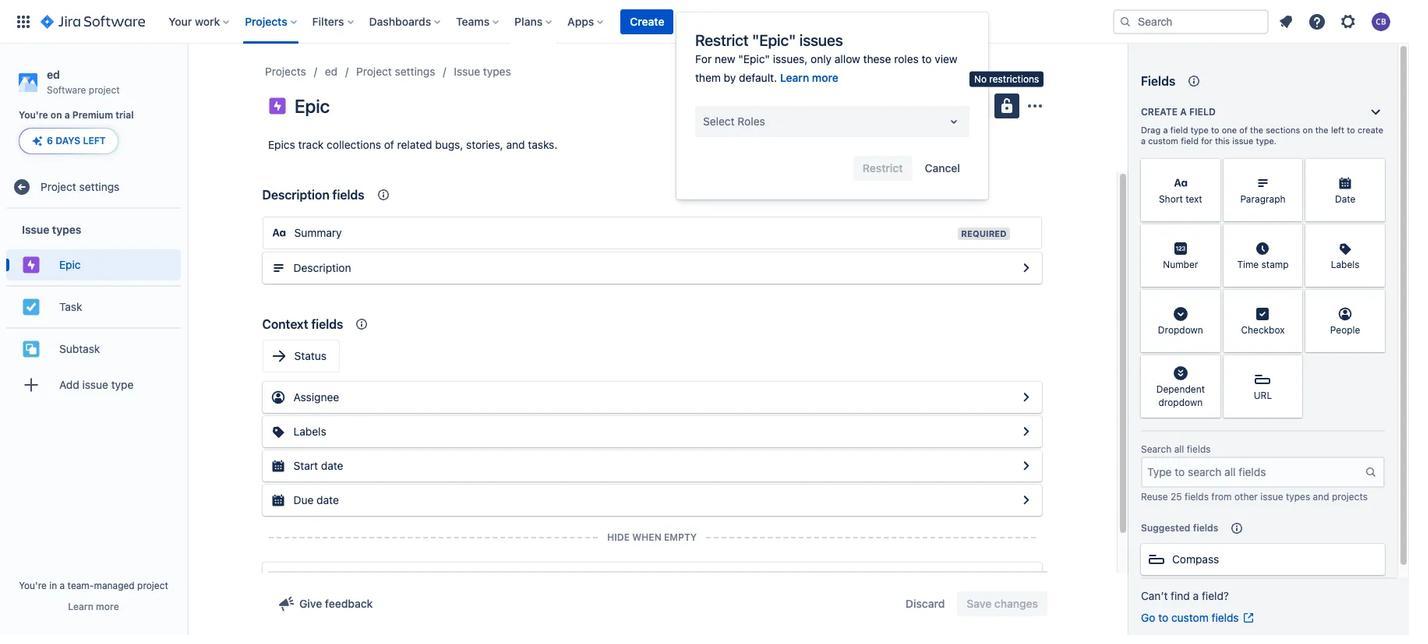 Task type: locate. For each thing, give the bounding box(es) containing it.
1 the from the left
[[1250, 125, 1263, 135]]

1 vertical spatial project
[[137, 580, 168, 592]]

project settings down 6 days left
[[41, 180, 120, 193]]

0 vertical spatial description
[[262, 188, 329, 202]]

description for description
[[293, 261, 351, 274]]

more information image down stamp
[[1282, 292, 1301, 310]]

issue right "other"
[[1261, 491, 1283, 503]]

project right ed link on the top
[[356, 65, 392, 78]]

0 horizontal spatial type
[[111, 378, 134, 391]]

1 vertical spatial issue
[[82, 378, 108, 391]]

to right left
[[1347, 125, 1355, 135]]

find
[[1171, 589, 1190, 603]]

type up for
[[1191, 125, 1209, 135]]

edit workflow button
[[887, 94, 991, 118]]

1 vertical spatial learn
[[68, 601, 93, 613]]

create up drag
[[1141, 106, 1178, 118]]

only
[[811, 52, 832, 65]]

go
[[1141, 611, 1155, 624]]

1 open field configuration image from the top
[[1017, 388, 1035, 407]]

more information image for paragraph
[[1282, 161, 1301, 179]]

types
[[483, 65, 511, 78], [52, 223, 81, 236], [1286, 491, 1310, 503]]

labels up people
[[1331, 259, 1360, 271]]

reporter
[[293, 571, 337, 585]]

issues,
[[773, 52, 808, 65]]

the left left
[[1315, 125, 1329, 135]]

0 vertical spatial type
[[1191, 125, 1209, 135]]

a right in
[[60, 580, 65, 592]]

issue type icon image
[[268, 97, 287, 115]]

1 horizontal spatial ed
[[325, 65, 338, 78]]

types inside group
[[52, 223, 81, 236]]

project settings down dashboards on the left of the page
[[356, 65, 435, 78]]

on up 6
[[51, 109, 62, 121]]

labels up start
[[293, 425, 326, 438]]

1 vertical spatial on
[[1303, 125, 1313, 135]]

project right managed
[[137, 580, 168, 592]]

0 vertical spatial learn more button
[[780, 70, 839, 86]]

assignee
[[293, 391, 339, 404]]

learn more down only
[[780, 71, 839, 84]]

help image
[[1308, 12, 1327, 31]]

0 horizontal spatial project
[[89, 84, 120, 96]]

type down subtask link
[[111, 378, 134, 391]]

1 horizontal spatial on
[[1303, 125, 1313, 135]]

learn more
[[780, 71, 839, 84], [68, 601, 119, 613]]

1 open field configuration image from the top
[[1017, 259, 1035, 277]]

1 vertical spatial field
[[1170, 125, 1188, 135]]

2 horizontal spatial issue
[[1261, 491, 1283, 503]]

create
[[1358, 125, 1384, 135]]

issue down one
[[1232, 136, 1254, 146]]

2 vertical spatial open field configuration image
[[1017, 457, 1035, 475]]

more information about the context fields image down "collections"
[[374, 186, 393, 204]]

types down type to search all fields text box
[[1286, 491, 1310, 503]]

0 vertical spatial field
[[1189, 106, 1216, 118]]

description inside button
[[293, 261, 351, 274]]

to left view
[[922, 52, 932, 65]]

0 horizontal spatial project settings
[[41, 180, 120, 193]]

learn for learn more button to the bottom
[[68, 601, 93, 613]]

and left projects
[[1313, 491, 1329, 503]]

0 horizontal spatial issue types
[[22, 223, 81, 236]]

issue down teams
[[454, 65, 480, 78]]

1 vertical spatial of
[[384, 138, 394, 151]]

more information image for short text
[[1200, 161, 1219, 179]]

ed up software at the left top of the page
[[47, 68, 60, 81]]

0 horizontal spatial learn more
[[68, 601, 119, 613]]

this
[[1215, 136, 1230, 146]]

learn more button down only
[[780, 70, 839, 86]]

3 open field configuration image from the top
[[1017, 457, 1035, 475]]

fields
[[1141, 74, 1176, 88]]

0 vertical spatial project settings link
[[356, 62, 435, 81]]

ed inside ed software project
[[47, 68, 60, 81]]

more information image for dropdown
[[1200, 292, 1219, 310]]

0 vertical spatial open field configuration image
[[1017, 259, 1035, 277]]

type.
[[1256, 136, 1277, 146]]

project settings link down left
[[6, 172, 181, 203]]

project down 6 days left popup button
[[41, 180, 76, 193]]

1 vertical spatial project
[[41, 180, 76, 193]]

when
[[632, 532, 662, 543]]

1 horizontal spatial the
[[1315, 125, 1329, 135]]

cancel button
[[915, 156, 970, 181]]

0 horizontal spatial and
[[506, 138, 525, 151]]

search
[[1141, 444, 1172, 455]]

apps button
[[563, 9, 610, 34]]

on
[[51, 109, 62, 121], [1303, 125, 1313, 135]]

on right sections
[[1303, 125, 1313, 135]]

create button
[[621, 9, 674, 34]]

learn for the topmost learn more button
[[780, 71, 809, 84]]

create
[[630, 14, 664, 28], [1141, 106, 1178, 118]]

of right one
[[1240, 125, 1248, 135]]

1 vertical spatial learn more
[[68, 601, 119, 613]]

discard button
[[896, 592, 954, 617]]

0 horizontal spatial the
[[1250, 125, 1263, 135]]

field down 'create a field'
[[1170, 125, 1188, 135]]

to
[[922, 52, 932, 65], [1211, 125, 1220, 135], [1347, 125, 1355, 135], [1158, 611, 1169, 624]]

more information image for dependent dropdown
[[1200, 357, 1219, 376]]

ed right projects link
[[325, 65, 338, 78]]

projects
[[1332, 491, 1368, 503]]

type inside "drag a field type to one of the sections on the left to create a custom field for this issue type."
[[1191, 125, 1209, 135]]

0 vertical spatial issue types
[[454, 65, 511, 78]]

0 vertical spatial labels
[[1331, 259, 1360, 271]]

issue
[[454, 65, 480, 78], [22, 223, 49, 236]]

open field configuration image
[[1017, 259, 1035, 277], [1017, 422, 1035, 441], [1017, 457, 1035, 475]]

checkbox
[[1241, 325, 1285, 336]]

date
[[321, 459, 343, 472], [317, 493, 339, 507]]

0 vertical spatial custom
[[1148, 136, 1178, 146]]

issue right add
[[82, 378, 108, 391]]

0 horizontal spatial issue
[[82, 378, 108, 391]]

more information about the context fields image right context fields
[[353, 315, 371, 334]]

group
[[6, 209, 181, 410]]

team-
[[68, 580, 94, 592]]

0 horizontal spatial types
[[52, 223, 81, 236]]

project settings link down dashboards on the left of the page
[[356, 62, 435, 81]]

1 vertical spatial you're
[[19, 580, 47, 592]]

a down software at the left top of the page
[[64, 109, 70, 121]]

jira software image
[[41, 12, 145, 31], [41, 12, 145, 31]]

your work button
[[164, 9, 236, 34]]

custom
[[1148, 136, 1178, 146], [1171, 611, 1209, 624]]

hide when empty
[[607, 532, 697, 543]]

open field configuration image for assignee
[[1017, 422, 1035, 441]]

0 horizontal spatial more
[[96, 601, 119, 613]]

0 vertical spatial of
[[1240, 125, 1248, 135]]

more information image down text on the right of the page
[[1200, 226, 1219, 245]]

for
[[1201, 136, 1213, 146]]

0 vertical spatial project
[[356, 65, 392, 78]]

1 horizontal spatial learn
[[780, 71, 809, 84]]

1 vertical spatial labels
[[293, 425, 326, 438]]

1 horizontal spatial of
[[1240, 125, 1248, 135]]

1 vertical spatial description
[[293, 261, 351, 274]]

0 vertical spatial on
[[51, 109, 62, 121]]

more information image for date
[[1365, 161, 1383, 179]]

more information about the context fields image
[[374, 186, 393, 204], [353, 315, 371, 334]]

more information about the fields image
[[1185, 72, 1204, 90]]

1 vertical spatial create
[[1141, 106, 1178, 118]]

to up this
[[1211, 125, 1220, 135]]

dependent
[[1156, 383, 1205, 395]]

open field configuration image inside the reporter 'button'
[[1017, 569, 1035, 588]]

learn down the team- in the left bottom of the page
[[68, 601, 93, 613]]

1 vertical spatial more information about the context fields image
[[353, 315, 371, 334]]

0 horizontal spatial create
[[630, 14, 664, 28]]

more information image
[[1200, 161, 1219, 179], [1200, 226, 1219, 245], [1282, 292, 1301, 310]]

start
[[293, 459, 318, 472]]

1 horizontal spatial project
[[137, 580, 168, 592]]

project settings link
[[356, 62, 435, 81], [6, 172, 181, 203]]

types up epic link
[[52, 223, 81, 236]]

type inside button
[[111, 378, 134, 391]]

open field configuration image inside the labels "button"
[[1017, 422, 1035, 441]]

restrictions
[[989, 73, 1039, 85]]

projects inside popup button
[[245, 14, 287, 28]]

projects up issue type icon on the top left of the page
[[265, 65, 306, 78]]

open field configuration image inside assignee button
[[1017, 388, 1035, 407]]

related
[[397, 138, 432, 151]]

more information image for labels
[[1365, 226, 1383, 245]]

learn more button down you're in a team-managed project
[[68, 601, 119, 613]]

open field configuration image inside due date button
[[1017, 491, 1035, 510]]

create a field
[[1141, 106, 1216, 118]]

0 vertical spatial learn
[[780, 71, 809, 84]]

short
[[1159, 194, 1183, 205]]

project
[[89, 84, 120, 96], [137, 580, 168, 592]]

to right 'go'
[[1158, 611, 1169, 624]]

open field configuration image
[[1017, 388, 1035, 407], [1017, 491, 1035, 510], [1017, 569, 1035, 588]]

more down managed
[[96, 601, 119, 613]]

you're left in
[[19, 580, 47, 592]]

1 horizontal spatial project settings
[[356, 65, 435, 78]]

more information image for checkbox
[[1282, 292, 1301, 310]]

6
[[47, 135, 53, 147]]

managed
[[94, 580, 135, 592]]

short text
[[1159, 194, 1202, 205]]

default.
[[739, 71, 777, 84]]

0 vertical spatial learn more
[[780, 71, 839, 84]]

0 vertical spatial more information about the context fields image
[[374, 186, 393, 204]]

date right the due
[[317, 493, 339, 507]]

context
[[262, 317, 308, 331]]

issue types down teams "popup button"
[[454, 65, 511, 78]]

date right start
[[321, 459, 343, 472]]

0 vertical spatial projects
[[245, 14, 287, 28]]

suggested fields
[[1141, 522, 1219, 534]]

more information image for people
[[1365, 292, 1383, 310]]

subtask link
[[6, 334, 181, 365]]

create inside button
[[630, 14, 664, 28]]

add issue type button
[[6, 370, 181, 401]]

0 horizontal spatial epic
[[59, 258, 81, 271]]

description down 'summary'
[[293, 261, 351, 274]]

open field configuration image inside description button
[[1017, 259, 1035, 277]]

2 open field configuration image from the top
[[1017, 491, 1035, 510]]

date for start date
[[321, 459, 343, 472]]

0 vertical spatial issue
[[1232, 136, 1254, 146]]

field up for
[[1189, 106, 1216, 118]]

trial
[[116, 109, 134, 121]]

1 horizontal spatial create
[[1141, 106, 1178, 118]]

6 days left button
[[19, 129, 117, 154]]

0 horizontal spatial labels
[[293, 425, 326, 438]]

and left tasks.
[[506, 138, 525, 151]]

go to custom fields
[[1141, 611, 1239, 624]]

1 vertical spatial projects
[[265, 65, 306, 78]]

issue inside add issue type button
[[82, 378, 108, 391]]

0 vertical spatial you're
[[19, 109, 48, 121]]

0 vertical spatial more information image
[[1200, 161, 1219, 179]]

reporter button
[[262, 563, 1042, 594]]

description up 'summary'
[[262, 188, 329, 202]]

learn more for the topmost learn more button
[[780, 71, 839, 84]]

ed link
[[325, 62, 338, 81]]

you're up 6
[[19, 109, 48, 121]]

1 horizontal spatial more information about the context fields image
[[374, 186, 393, 204]]

"epic" up issues,
[[752, 31, 796, 49]]

them
[[695, 71, 721, 84]]

more information image
[[1282, 161, 1301, 179], [1365, 161, 1383, 179], [1282, 226, 1301, 245], [1365, 226, 1383, 245], [1200, 292, 1219, 310], [1365, 292, 1383, 310], [1200, 357, 1219, 376]]

projects up projects link
[[245, 14, 287, 28]]

0 vertical spatial more
[[812, 71, 839, 84]]

1 vertical spatial more
[[96, 601, 119, 613]]

1 horizontal spatial types
[[483, 65, 511, 78]]

number
[[1163, 259, 1198, 271]]

epic right issue type icon on the top left of the page
[[295, 95, 330, 117]]

Search field
[[1113, 9, 1269, 34]]

a down more information about the fields image
[[1180, 106, 1187, 118]]

add issue type image
[[22, 376, 41, 395]]

epic inside group
[[59, 258, 81, 271]]

fields up 'summary'
[[332, 188, 364, 202]]

0 horizontal spatial project
[[41, 180, 76, 193]]

1 vertical spatial more information image
[[1200, 226, 1219, 245]]

learn down issues,
[[780, 71, 809, 84]]

paragraph
[[1240, 194, 1286, 205]]

1 vertical spatial and
[[1313, 491, 1329, 503]]

give feedback
[[299, 597, 373, 610]]

more information image down for
[[1200, 161, 1219, 179]]

of left the related
[[384, 138, 394, 151]]

these
[[863, 52, 891, 65]]

url
[[1254, 390, 1272, 402]]

description
[[262, 188, 329, 202], [293, 261, 351, 274]]

a
[[1180, 106, 1187, 118], [64, 109, 70, 121], [1163, 125, 1168, 135], [1141, 136, 1146, 146], [60, 580, 65, 592], [1193, 589, 1199, 603]]

edit
[[912, 99, 932, 112]]

restrict "epic" issues for new "epic" issues, only allow these roles to view them by default.
[[695, 31, 958, 84]]

types down teams "popup button"
[[483, 65, 511, 78]]

settings down left
[[79, 180, 120, 193]]

banner
[[0, 0, 1409, 44]]

project settings
[[356, 65, 435, 78], [41, 180, 120, 193]]

custom down drag
[[1148, 136, 1178, 146]]

fields left more information about the suggested fields image
[[1193, 522, 1219, 534]]

banner containing your work
[[0, 0, 1409, 44]]

0 vertical spatial project
[[89, 84, 120, 96]]

days
[[55, 135, 80, 147]]

0 vertical spatial issue
[[454, 65, 480, 78]]

issue up epic group
[[22, 223, 49, 236]]

create right apps dropdown button
[[630, 14, 664, 28]]

for
[[695, 52, 712, 65]]

the up type.
[[1250, 125, 1263, 135]]

task
[[59, 300, 82, 313]]

2 open field configuration image from the top
[[1017, 422, 1035, 441]]

more for the topmost learn more button
[[812, 71, 839, 84]]

1 vertical spatial types
[[52, 223, 81, 236]]

2 vertical spatial types
[[1286, 491, 1310, 503]]

2 vertical spatial open field configuration image
[[1017, 569, 1035, 588]]

0 vertical spatial create
[[630, 14, 664, 28]]

labels inside "button"
[[293, 425, 326, 438]]

custom down can't find a field? on the bottom of page
[[1171, 611, 1209, 624]]

1 horizontal spatial type
[[1191, 125, 1209, 135]]

learn more for learn more button to the bottom
[[68, 601, 119, 613]]

no restrictions
[[974, 73, 1039, 85]]

0 vertical spatial and
[[506, 138, 525, 151]]

discard
[[906, 597, 945, 610]]

of
[[1240, 125, 1248, 135], [384, 138, 394, 151]]

0 horizontal spatial project settings link
[[6, 172, 181, 203]]

field?
[[1202, 589, 1229, 603]]

1 vertical spatial epic
[[59, 258, 81, 271]]

field left for
[[1181, 136, 1199, 146]]

issue types up epic group
[[22, 223, 81, 236]]

1 vertical spatial date
[[317, 493, 339, 507]]

fields left this link will be opened in a new tab image
[[1212, 611, 1239, 624]]

a right find on the bottom right of the page
[[1193, 589, 1199, 603]]

fields
[[332, 188, 364, 202], [311, 317, 343, 331], [1187, 444, 1211, 455], [1185, 491, 1209, 503], [1193, 522, 1219, 534], [1212, 611, 1239, 624]]

"epic" up default.
[[738, 52, 770, 65]]

1 vertical spatial open field configuration image
[[1017, 422, 1035, 441]]

0 horizontal spatial learn more button
[[68, 601, 119, 613]]

dashboards
[[369, 14, 431, 28]]

on inside "drag a field type to one of the sections on the left to create a custom field for this issue type."
[[1303, 125, 1313, 135]]

0 vertical spatial types
[[483, 65, 511, 78]]

more information about the suggested fields image
[[1228, 519, 1247, 538]]

1 horizontal spatial issue
[[454, 65, 480, 78]]

1 horizontal spatial learn more
[[780, 71, 839, 84]]

a down drag
[[1141, 136, 1146, 146]]

stories,
[[466, 138, 503, 151]]

2 you're from the top
[[19, 580, 47, 592]]

1 horizontal spatial more
[[812, 71, 839, 84]]

more down only
[[812, 71, 839, 84]]

0 horizontal spatial learn
[[68, 601, 93, 613]]

learn more down you're in a team-managed project
[[68, 601, 119, 613]]

0 vertical spatial epic
[[295, 95, 330, 117]]

settings down dashboards popup button
[[395, 65, 435, 78]]

1 vertical spatial learn more button
[[68, 601, 119, 613]]

1 you're from the top
[[19, 109, 48, 121]]

1 horizontal spatial project
[[356, 65, 392, 78]]

this link will be opened in a new tab image
[[1242, 612, 1255, 624]]

notifications image
[[1277, 12, 1295, 31]]

open field configuration image for due date
[[1017, 491, 1035, 510]]

create for create
[[630, 14, 664, 28]]

sidebar navigation image
[[170, 62, 204, 94]]

description for description fields
[[262, 188, 329, 202]]

1 vertical spatial settings
[[79, 180, 120, 193]]

due
[[293, 493, 314, 507]]

ed
[[325, 65, 338, 78], [47, 68, 60, 81]]

0 vertical spatial open field configuration image
[[1017, 388, 1035, 407]]

epic up task
[[59, 258, 81, 271]]

summary
[[294, 226, 342, 239]]

3 open field configuration image from the top
[[1017, 569, 1035, 588]]

project up premium
[[89, 84, 120, 96]]

1 horizontal spatial issue
[[1232, 136, 1254, 146]]

"epic"
[[752, 31, 796, 49], [738, 52, 770, 65]]

other
[[1235, 491, 1258, 503]]



Task type: describe. For each thing, give the bounding box(es) containing it.
reuse 25 fields from other issue types and projects
[[1141, 491, 1368, 503]]

open image
[[945, 112, 963, 131]]

give feedback button
[[268, 592, 382, 617]]

filters button
[[308, 9, 360, 34]]

teams button
[[451, 9, 505, 34]]

teams
[[456, 14, 490, 28]]

you're for you're in a team-managed project
[[19, 580, 47, 592]]

fields up the status
[[311, 317, 343, 331]]

by
[[724, 71, 736, 84]]

fields right 25
[[1185, 491, 1209, 503]]

give
[[299, 597, 322, 610]]

one
[[1222, 125, 1237, 135]]

new
[[715, 52, 735, 65]]

1 vertical spatial project settings
[[41, 180, 120, 193]]

status
[[294, 349, 327, 362]]

issues
[[799, 31, 843, 49]]

you're on a premium trial
[[19, 109, 134, 121]]

subtask
[[59, 342, 100, 355]]

projects for projects popup button on the left top of the page
[[245, 14, 287, 28]]

create for create a field
[[1141, 106, 1178, 118]]

dropdown
[[1159, 397, 1203, 408]]

add
[[59, 378, 79, 391]]

people
[[1330, 325, 1360, 336]]

primary element
[[9, 0, 1113, 43]]

1 vertical spatial issue types
[[22, 223, 81, 236]]

more information image for time stamp
[[1282, 226, 1301, 245]]

description button
[[262, 253, 1042, 284]]

1 vertical spatial issue
[[22, 223, 49, 236]]

epics track collections of related bugs, stories, and tasks.
[[268, 138, 558, 151]]

dependent dropdown
[[1156, 383, 1205, 408]]

2 vertical spatial issue
[[1261, 491, 1283, 503]]

tasks.
[[528, 138, 558, 151]]

1 horizontal spatial labels
[[1331, 259, 1360, 271]]

more information about the context fields image for description fields
[[374, 186, 393, 204]]

select roles
[[703, 115, 765, 128]]

dashboards button
[[364, 9, 447, 34]]

more for learn more button to the bottom
[[96, 601, 119, 613]]

bugs,
[[435, 138, 463, 151]]

empty
[[664, 532, 697, 543]]

epics
[[268, 138, 295, 151]]

0 vertical spatial project settings
[[356, 65, 435, 78]]

can't
[[1141, 589, 1168, 603]]

all
[[1174, 444, 1184, 455]]

ed software project
[[47, 68, 120, 96]]

you're in a team-managed project
[[19, 580, 168, 592]]

and for stories,
[[506, 138, 525, 151]]

in
[[49, 580, 57, 592]]

types for issue types link
[[483, 65, 511, 78]]

group containing issue types
[[6, 209, 181, 410]]

and for types
[[1313, 491, 1329, 503]]

0 vertical spatial "epic"
[[752, 31, 796, 49]]

more information image for number
[[1200, 226, 1219, 245]]

go to custom fields link
[[1141, 610, 1255, 626]]

field for drag
[[1170, 125, 1188, 135]]

search all fields
[[1141, 444, 1211, 455]]

required
[[961, 228, 1007, 239]]

25
[[1171, 491, 1182, 503]]

date for due date
[[317, 493, 339, 507]]

compass
[[1172, 553, 1219, 566]]

no
[[974, 73, 987, 85]]

open field configuration image for assignee
[[1017, 388, 1035, 407]]

2 vertical spatial field
[[1181, 136, 1199, 146]]

of inside "drag a field type to one of the sections on the left to create a custom field for this issue type."
[[1240, 125, 1248, 135]]

premium
[[72, 109, 113, 121]]

epic link
[[6, 250, 181, 281]]

1 horizontal spatial issue types
[[454, 65, 511, 78]]

open field configuration image for reporter
[[1017, 569, 1035, 588]]

filters
[[312, 14, 344, 28]]

drag a field type to one of the sections on the left to create a custom field for this issue type.
[[1141, 125, 1384, 146]]

start date button
[[262, 451, 1042, 482]]

1 horizontal spatial epic
[[295, 95, 330, 117]]

issue inside "drag a field type to one of the sections on the left to create a custom field for this issue type."
[[1232, 136, 1254, 146]]

Type to search all fields text field
[[1143, 458, 1365, 486]]

more information about the context fields image for context fields
[[353, 315, 371, 334]]

settings image
[[1339, 12, 1358, 31]]

view
[[935, 52, 958, 65]]

to inside restrict "epic" issues for new "epic" issues, only allow these roles to view them by default.
[[922, 52, 932, 65]]

feedback
[[325, 597, 373, 610]]

left
[[83, 135, 106, 147]]

time stamp
[[1237, 259, 1289, 271]]

work
[[195, 14, 220, 28]]

your profile and settings image
[[1372, 12, 1391, 31]]

due date button
[[262, 485, 1042, 516]]

open field configuration image for summary
[[1017, 259, 1035, 277]]

projects link
[[265, 62, 306, 81]]

start date
[[293, 459, 343, 472]]

field for create
[[1189, 106, 1216, 118]]

select
[[703, 115, 735, 128]]

1 vertical spatial custom
[[1171, 611, 1209, 624]]

projects for projects link
[[265, 65, 306, 78]]

fields right "all"
[[1187, 444, 1211, 455]]

more options image
[[1026, 97, 1044, 115]]

no restrictions image
[[998, 97, 1016, 115]]

text
[[1186, 194, 1202, 205]]

date
[[1335, 194, 1356, 205]]

1 vertical spatial project settings link
[[6, 172, 181, 203]]

reuse
[[1141, 491, 1168, 503]]

software
[[47, 84, 86, 96]]

collections
[[327, 138, 381, 151]]

a right drag
[[1163, 125, 1168, 135]]

add issue type
[[59, 378, 134, 391]]

open field configuration image inside start date button
[[1017, 457, 1035, 475]]

you're for you're on a premium trial
[[19, 109, 48, 121]]

custom inside "drag a field type to one of the sections on the left to create a custom field for this issue type."
[[1148, 136, 1178, 146]]

0 vertical spatial settings
[[395, 65, 435, 78]]

0 horizontal spatial of
[[384, 138, 394, 151]]

epic group
[[6, 245, 181, 286]]

types for group containing issue types
[[52, 223, 81, 236]]

no restrictions tooltip
[[970, 72, 1044, 87]]

plans button
[[510, 9, 558, 34]]

allow
[[835, 52, 860, 65]]

from
[[1211, 491, 1232, 503]]

edit workflow
[[912, 99, 982, 112]]

roles
[[894, 52, 919, 65]]

hide
[[607, 532, 630, 543]]

your
[[169, 14, 192, 28]]

6 days left
[[47, 135, 106, 147]]

2 the from the left
[[1315, 125, 1329, 135]]

appswitcher icon image
[[14, 12, 33, 31]]

sections
[[1266, 125, 1300, 135]]

apps
[[568, 14, 594, 28]]

can't find a field?
[[1141, 589, 1229, 603]]

search image
[[1119, 15, 1132, 28]]

restrict
[[695, 31, 749, 49]]

0 horizontal spatial settings
[[79, 180, 120, 193]]

track
[[298, 138, 324, 151]]

ed for ed
[[325, 65, 338, 78]]

ed for ed software project
[[47, 68, 60, 81]]

roles
[[738, 115, 765, 128]]

1 vertical spatial "epic"
[[738, 52, 770, 65]]

drag
[[1141, 125, 1161, 135]]

project inside ed software project
[[89, 84, 120, 96]]



Task type: vqa. For each thing, say whether or not it's contained in the screenshot.
Teams
yes



